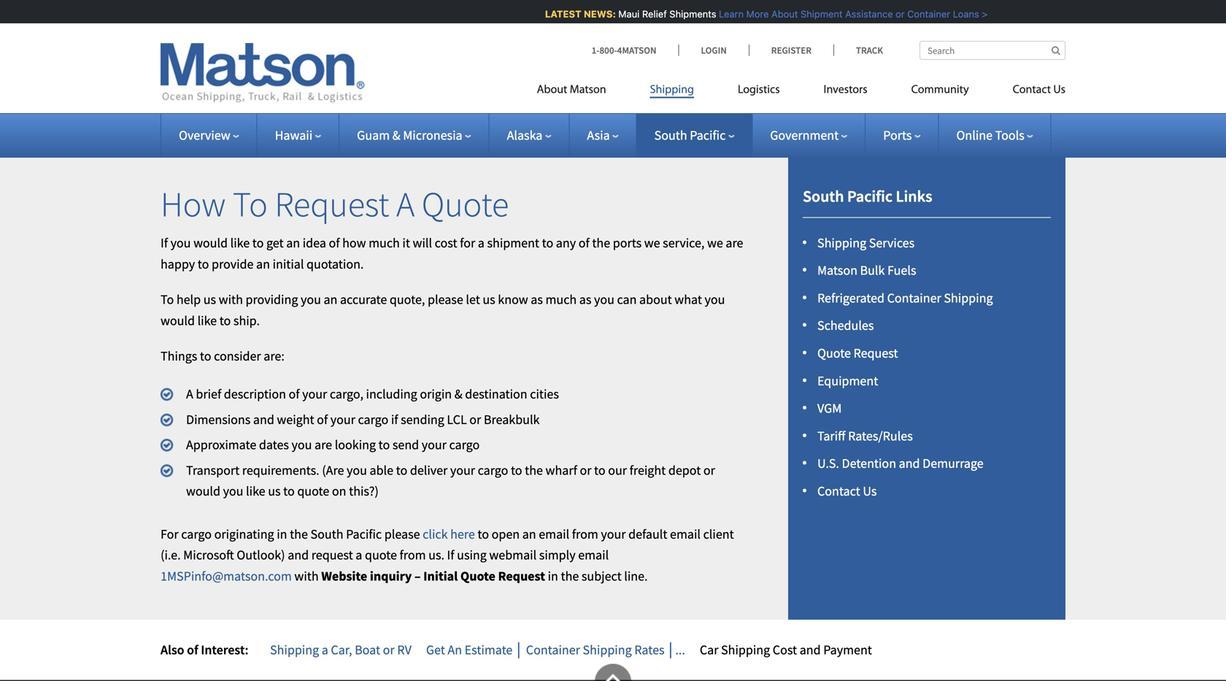 Task type: vqa. For each thing, say whether or not it's contained in the screenshot.
your
yes



Task type: locate. For each thing, give the bounding box(es) containing it.
request inside 'south pacific links' section
[[854, 345, 899, 361]]

would up provide
[[194, 235, 228, 251]]

a up "website"
[[356, 547, 362, 564]]

south pacific links section
[[770, 150, 1084, 620]]

would inside to help us with providing you an accurate quote, please let us know as much as you can about what you would like to ship.
[[161, 312, 195, 329]]

email up simply
[[539, 526, 570, 543]]

1 horizontal spatial request
[[498, 568, 546, 585]]

your inside the to open an email from your default email client (i.e. microsoft outlook) and request a quote from us. if using webmail simply email 1mspinfo@matson.com with website inquiry – initial quote request in the subject line.
[[601, 526, 626, 543]]

cargo inside transport requirements. (are you able to deliver your cargo to the wharf or to our freight depot or would you like us to quote on this?)
[[478, 462, 509, 479]]

for
[[161, 526, 179, 543]]

us down requirements.
[[268, 483, 281, 500]]

0 vertical spatial contact us link
[[991, 77, 1066, 107]]

1 vertical spatial pacific
[[848, 186, 893, 206]]

contact us down search image
[[1013, 84, 1066, 96]]

shipping link
[[629, 77, 716, 107]]

0 vertical spatial would
[[194, 235, 228, 251]]

please left the click
[[385, 526, 420, 543]]

assistance
[[842, 8, 890, 19]]

latest
[[541, 8, 578, 19]]

1 horizontal spatial contact
[[1013, 84, 1052, 96]]

request up idea
[[275, 182, 390, 226]]

to left our
[[594, 462, 606, 479]]

2 vertical spatial quote
[[461, 568, 496, 585]]

1 horizontal spatial matson
[[818, 262, 858, 279]]

about right more
[[768, 8, 795, 19]]

0 horizontal spatial pacific
[[346, 526, 382, 543]]

to left ship.
[[220, 312, 231, 329]]

email left client
[[670, 526, 701, 543]]

deliver
[[410, 462, 448, 479]]

0 horizontal spatial us
[[863, 483, 877, 499]]

approximate dates you are looking to send your cargo
[[186, 437, 480, 453]]

we right ports
[[645, 235, 661, 251]]

0 horizontal spatial contact
[[818, 483, 861, 499]]

track
[[857, 44, 884, 56]]

0 vertical spatial from
[[572, 526, 599, 543]]

an right the open
[[523, 526, 536, 543]]

with inside the to open an email from your default email client (i.e. microsoft outlook) and request a quote from us. if using webmail simply email 1mspinfo@matson.com with website inquiry – initial quote request in the subject line.
[[295, 568, 319, 585]]

0 horizontal spatial about
[[537, 84, 568, 96]]

we right service, at right
[[708, 235, 724, 251]]

None search field
[[920, 41, 1066, 60]]

would down help
[[161, 312, 195, 329]]

please inside to help us with providing you an accurate quote, please let us know as much as you can about what you would like to ship.
[[428, 291, 464, 308]]

are right service, at right
[[726, 235, 744, 251]]

guam
[[357, 127, 390, 144]]

matson down the 1-
[[570, 84, 607, 96]]

would down the transport
[[186, 483, 221, 500]]

an left accurate
[[324, 291, 338, 308]]

0 vertical spatial us
[[1054, 84, 1066, 96]]

1 vertical spatial contact us link
[[818, 483, 877, 499]]

a left the car,
[[322, 642, 329, 658]]

shipment
[[797, 8, 839, 19]]

1 vertical spatial please
[[385, 526, 420, 543]]

an inside the to open an email from your default email client (i.e. microsoft outlook) and request a quote from us. if using webmail simply email 1mspinfo@matson.com with website inquiry – initial quote request in the subject line.
[[523, 526, 536, 543]]

about matson link
[[537, 77, 629, 107]]

request down webmail
[[498, 568, 546, 585]]

1 vertical spatial if
[[447, 547, 455, 564]]

relief
[[639, 8, 663, 19]]

1 horizontal spatial much
[[546, 291, 577, 308]]

a left brief
[[186, 386, 193, 402]]

from up simply
[[572, 526, 599, 543]]

0 horizontal spatial as
[[531, 291, 543, 308]]

about up alaska link
[[537, 84, 568, 96]]

1 vertical spatial quote
[[818, 345, 851, 361]]

bulk
[[861, 262, 885, 279]]

quote inside the to open an email from your default email client (i.e. microsoft outlook) and request a quote from us. if using webmail simply email 1mspinfo@matson.com with website inquiry – initial quote request in the subject line.
[[365, 547, 397, 564]]

1 vertical spatial much
[[546, 291, 577, 308]]

to help us with providing you an accurate quote, please let us know as much as you can about what you would like to ship.
[[161, 291, 725, 329]]

1 vertical spatial contact us
[[818, 483, 877, 499]]

your up deliver at the left bottom
[[422, 437, 447, 453]]

the left the wharf
[[525, 462, 543, 479]]

0 vertical spatial to
[[233, 182, 268, 226]]

to inside to help us with providing you an accurate quote, please let us know as much as you can about what you would like to ship.
[[161, 291, 174, 308]]

& right origin
[[455, 386, 463, 402]]

cargo down breakbulk
[[478, 462, 509, 479]]

will
[[413, 235, 432, 251]]

1 vertical spatial in
[[548, 568, 559, 585]]

much right the know
[[546, 291, 577, 308]]

0 horizontal spatial are
[[315, 437, 332, 453]]

ports link
[[884, 127, 921, 144]]

much inside if you would like to get an idea of how much it will cost for a shipment to any of the ports we service, we are happy to provide an initial quotation.
[[369, 235, 400, 251]]

if up happy on the top left of page
[[161, 235, 168, 251]]

0 horizontal spatial we
[[645, 235, 661, 251]]

pacific down shipping link
[[690, 127, 726, 144]]

& right 'guam'
[[393, 127, 401, 144]]

south inside section
[[803, 186, 845, 206]]

things
[[161, 348, 197, 365]]

to right able
[[396, 462, 408, 479]]

cargo
[[358, 411, 389, 428], [449, 437, 480, 453], [478, 462, 509, 479], [181, 526, 212, 543]]

1 as from the left
[[531, 291, 543, 308]]

asia
[[587, 127, 610, 144]]

0 vertical spatial a
[[478, 235, 485, 251]]

car
[[700, 642, 719, 658]]

in down simply
[[548, 568, 559, 585]]

weight
[[277, 411, 314, 428]]

0 vertical spatial like
[[231, 235, 250, 251]]

us down search image
[[1054, 84, 1066, 96]]

0 horizontal spatial with
[[219, 291, 243, 308]]

0 vertical spatial much
[[369, 235, 400, 251]]

please left let
[[428, 291, 464, 308]]

news:
[[580, 8, 612, 19]]

alaska
[[507, 127, 543, 144]]

contact us link down u.s.
[[818, 483, 877, 499]]

u.s. detention and demurrage
[[818, 455, 984, 472]]

quote up inquiry
[[365, 547, 397, 564]]

matson inside 'south pacific links' section
[[818, 262, 858, 279]]

container down fuels
[[888, 290, 942, 306]]

1 horizontal spatial with
[[295, 568, 319, 585]]

and down for cargo originating in the south pacific please click here on the bottom of the page
[[288, 547, 309, 564]]

consider
[[214, 348, 261, 365]]

pacific left "links"
[[848, 186, 893, 206]]

to open an email from your default email client (i.e. microsoft outlook) and request a quote from us. if using webmail simply email 1mspinfo@matson.com with website inquiry – initial quote request in the subject line.
[[161, 526, 734, 585]]

1 horizontal spatial us
[[1054, 84, 1066, 96]]

south down 'government' 'link'
[[803, 186, 845, 206]]

micronesia
[[403, 127, 463, 144]]

0 horizontal spatial email
[[539, 526, 570, 543]]

2 horizontal spatial pacific
[[848, 186, 893, 206]]

providing
[[246, 291, 298, 308]]

transport requirements. (are you able to deliver your cargo to the wharf or to our freight depot or would you like us to quote on this?)
[[186, 462, 716, 500]]

1mspinfo@matson.com link
[[161, 568, 292, 585]]

the inside transport requirements. (are you able to deliver your cargo to the wharf or to our freight depot or would you like us to quote on this?)
[[525, 462, 543, 479]]

and down the rates/rules
[[899, 455, 921, 472]]

0 vertical spatial please
[[428, 291, 464, 308]]

or left rv
[[383, 642, 395, 658]]

email up the subject
[[579, 547, 609, 564]]

with inside to help us with providing you an accurate quote, please let us know as much as you can about what you would like to ship.
[[219, 291, 243, 308]]

request up equipment link
[[854, 345, 899, 361]]

to left send
[[379, 437, 390, 453]]

online tools
[[957, 127, 1025, 144]]

1 vertical spatial a
[[356, 547, 362, 564]]

0 horizontal spatial contact us link
[[818, 483, 877, 499]]

1 vertical spatial south
[[803, 186, 845, 206]]

0 vertical spatial with
[[219, 291, 243, 308]]

1 we from the left
[[645, 235, 661, 251]]

idea
[[303, 235, 326, 251]]

like inside transport requirements. (are you able to deliver your cargo to the wharf or to our freight depot or would you like us to quote on this?)
[[246, 483, 266, 500]]

to inside the to open an email from your default email client (i.e. microsoft outlook) and request a quote from us. if using webmail simply email 1mspinfo@matson.com with website inquiry – initial quote request in the subject line.
[[478, 526, 489, 543]]

to
[[253, 235, 264, 251], [542, 235, 554, 251], [198, 256, 209, 272], [220, 312, 231, 329], [200, 348, 211, 365], [379, 437, 390, 453], [396, 462, 408, 479], [511, 462, 523, 479], [594, 462, 606, 479], [283, 483, 295, 500], [478, 526, 489, 543]]

south
[[655, 127, 688, 144], [803, 186, 845, 206], [311, 526, 344, 543]]

0 horizontal spatial a
[[186, 386, 193, 402]]

much left it on the left of page
[[369, 235, 400, 251]]

1 horizontal spatial we
[[708, 235, 724, 251]]

2 vertical spatial like
[[246, 483, 266, 500]]

1 vertical spatial quote
[[365, 547, 397, 564]]

1 horizontal spatial a
[[356, 547, 362, 564]]

0 vertical spatial in
[[277, 526, 287, 543]]

dates
[[259, 437, 289, 453]]

0 horizontal spatial from
[[400, 547, 426, 564]]

overview
[[179, 127, 231, 144]]

contact us down u.s.
[[818, 483, 877, 499]]

0 horizontal spatial much
[[369, 235, 400, 251]]

hawaii
[[275, 127, 313, 144]]

shipping
[[650, 84, 694, 96], [818, 235, 867, 251], [945, 290, 994, 306], [270, 642, 319, 658], [583, 642, 632, 658], [722, 642, 771, 658]]

pacific for south pacific
[[690, 127, 726, 144]]

0 horizontal spatial a
[[322, 642, 329, 658]]

things to consider are:
[[161, 348, 285, 365]]

1 horizontal spatial contact us link
[[991, 77, 1066, 107]]

pacific
[[690, 127, 726, 144], [848, 186, 893, 206], [346, 526, 382, 543]]

overview link
[[179, 127, 239, 144]]

schedules link
[[818, 317, 874, 334]]

with up ship.
[[219, 291, 243, 308]]

0 vertical spatial south
[[655, 127, 688, 144]]

1 vertical spatial like
[[198, 312, 217, 329]]

your left default
[[601, 526, 626, 543]]

shipping inside top menu navigation
[[650, 84, 694, 96]]

about
[[640, 291, 672, 308]]

a right for
[[478, 235, 485, 251]]

logistics
[[738, 84, 780, 96]]

a brief description of your cargo, including origin & destination cities
[[186, 386, 559, 402]]

2 vertical spatial container
[[526, 642, 581, 658]]

0 horizontal spatial if
[[161, 235, 168, 251]]

or right lcl
[[470, 411, 481, 428]]

to right happy on the top left of page
[[198, 256, 209, 272]]

0 vertical spatial matson
[[570, 84, 607, 96]]

how
[[161, 182, 226, 226]]

1 horizontal spatial pacific
[[690, 127, 726, 144]]

0 vertical spatial if
[[161, 235, 168, 251]]

in up "outlook)"
[[277, 526, 287, 543]]

cargo down lcl
[[449, 437, 480, 453]]

contact inside top menu navigation
[[1013, 84, 1052, 96]]

1 horizontal spatial to
[[233, 182, 268, 226]]

an
[[286, 235, 300, 251], [256, 256, 270, 272], [324, 291, 338, 308], [523, 526, 536, 543]]

and inside the to open an email from your default email client (i.e. microsoft outlook) and request a quote from us. if using webmail simply email 1mspinfo@matson.com with website inquiry – initial quote request in the subject line.
[[288, 547, 309, 564]]

car shipping cost and payment link
[[700, 642, 873, 658]]

login
[[701, 44, 727, 56]]

any
[[556, 235, 576, 251]]

accurate
[[340, 291, 387, 308]]

also of interest:
[[161, 642, 249, 658]]

1 horizontal spatial south
[[655, 127, 688, 144]]

blue matson logo with ocean, shipping, truck, rail and logistics written beneath it. image
[[161, 43, 365, 103]]

like down requirements.
[[246, 483, 266, 500]]

0 horizontal spatial matson
[[570, 84, 607, 96]]

if you would like to get an idea of how much it will cost for a shipment to any of the ports we service, we are happy to provide an initial quotation.
[[161, 235, 744, 272]]

us
[[204, 291, 216, 308], [483, 291, 496, 308], [268, 483, 281, 500]]

0 horizontal spatial &
[[393, 127, 401, 144]]

0 vertical spatial contact
[[1013, 84, 1052, 96]]

│
[[516, 642, 524, 658]]

or right 'assistance'
[[892, 8, 901, 19]]

1 vertical spatial request
[[854, 345, 899, 361]]

in inside the to open an email from your default email client (i.e. microsoft outlook) and request a quote from us. if using webmail simply email 1mspinfo@matson.com with website inquiry – initial quote request in the subject line.
[[548, 568, 559, 585]]

contact
[[1013, 84, 1052, 96], [818, 483, 861, 499]]

contact us link up tools
[[991, 77, 1066, 107]]

1 vertical spatial matson
[[818, 262, 858, 279]]

quote down using
[[461, 568, 496, 585]]

about inside top menu navigation
[[537, 84, 568, 96]]

it
[[403, 235, 410, 251]]

an right the get
[[286, 235, 300, 251]]

1 horizontal spatial as
[[580, 291, 592, 308]]

1 vertical spatial &
[[455, 386, 463, 402]]

container inside 'south pacific links' section
[[888, 290, 942, 306]]

1 horizontal spatial us
[[268, 483, 281, 500]]

container
[[904, 8, 947, 19], [888, 290, 942, 306], [526, 642, 581, 658]]

tools
[[996, 127, 1025, 144]]

1 horizontal spatial are
[[726, 235, 744, 251]]

you inside if you would like to get an idea of how much it will cost for a shipment to any of the ports we service, we are happy to provide an initial quotation.
[[171, 235, 191, 251]]

contact up tools
[[1013, 84, 1052, 96]]

to right things
[[200, 348, 211, 365]]

1 horizontal spatial please
[[428, 291, 464, 308]]

0 vertical spatial container
[[904, 8, 947, 19]]

1 vertical spatial contact
[[818, 483, 861, 499]]

if right us. in the left of the page
[[447, 547, 455, 564]]

able
[[370, 462, 394, 479]]

0 horizontal spatial to
[[161, 291, 174, 308]]

2 vertical spatial would
[[186, 483, 221, 500]]

2 horizontal spatial a
[[478, 235, 485, 251]]

matson inside about matson link
[[570, 84, 607, 96]]

0 vertical spatial quote
[[297, 483, 330, 500]]

are up "(are"
[[315, 437, 332, 453]]

2 horizontal spatial south
[[803, 186, 845, 206]]

1 vertical spatial to
[[161, 291, 174, 308]]

1 horizontal spatial quote
[[365, 547, 397, 564]]

government
[[771, 127, 839, 144]]

1 vertical spatial are
[[315, 437, 332, 453]]

2 horizontal spatial email
[[670, 526, 701, 543]]

client
[[704, 526, 734, 543]]

you right what on the right of page
[[705, 291, 725, 308]]

0 vertical spatial contact us
[[1013, 84, 1066, 96]]

line.
[[625, 568, 648, 585]]

2 vertical spatial request
[[498, 568, 546, 585]]

south up request
[[311, 526, 344, 543]]

demurrage
[[923, 455, 984, 472]]

or right the wharf
[[580, 462, 592, 479]]

us
[[1054, 84, 1066, 96], [863, 483, 877, 499]]

vgm
[[818, 400, 842, 417]]

us right help
[[204, 291, 216, 308]]

quote inside the to open an email from your default email client (i.e. microsoft outlook) and request a quote from us. if using webmail simply email 1mspinfo@matson.com with website inquiry – initial quote request in the subject line.
[[461, 568, 496, 585]]

looking
[[335, 437, 376, 453]]

quote up for
[[422, 182, 509, 226]]

0 vertical spatial &
[[393, 127, 401, 144]]

quote request
[[818, 345, 899, 361]]

maui
[[615, 8, 636, 19]]

originating
[[214, 526, 274, 543]]

0 vertical spatial a
[[397, 182, 415, 226]]

can
[[617, 291, 637, 308]]

2 vertical spatial south
[[311, 526, 344, 543]]

0 vertical spatial pacific
[[690, 127, 726, 144]]

to right here
[[478, 526, 489, 543]]

the down simply
[[561, 568, 579, 585]]

inquiry
[[370, 568, 412, 585]]

contact down u.s.
[[818, 483, 861, 499]]

brief
[[196, 386, 221, 402]]

pacific inside section
[[848, 186, 893, 206]]

community
[[912, 84, 970, 96]]

quote
[[422, 182, 509, 226], [818, 345, 851, 361], [461, 568, 496, 585]]

2 horizontal spatial request
[[854, 345, 899, 361]]

as left can
[[580, 291, 592, 308]]

get an estimate │ container shipping rates │...
[[426, 642, 686, 658]]

us right let
[[483, 291, 496, 308]]

you up happy on the top left of page
[[171, 235, 191, 251]]

&
[[393, 127, 401, 144], [455, 386, 463, 402]]

0 vertical spatial request
[[275, 182, 390, 226]]

would inside if you would like to get an idea of how much it will cost for a shipment to any of the ports we service, we are happy to provide an initial quotation.
[[194, 235, 228, 251]]

container right │ on the bottom left
[[526, 642, 581, 658]]

us inside top menu navigation
[[1054, 84, 1066, 96]]

to down requirements.
[[283, 483, 295, 500]]

like
[[231, 235, 250, 251], [198, 312, 217, 329], [246, 483, 266, 500]]

as right the know
[[531, 291, 543, 308]]

south pacific links
[[803, 186, 933, 206]]

1 horizontal spatial in
[[548, 568, 559, 585]]

refrigerated
[[818, 290, 885, 306]]

backtop image
[[595, 664, 632, 681]]

online
[[957, 127, 993, 144]]

1 vertical spatial with
[[295, 568, 319, 585]]

your right deliver at the left bottom
[[451, 462, 475, 479]]

about matson
[[537, 84, 607, 96]]

to up the get
[[233, 182, 268, 226]]

with down request
[[295, 568, 319, 585]]



Task type: describe. For each thing, give the bounding box(es) containing it.
us inside 'south pacific links' section
[[863, 483, 877, 499]]

banner image
[[0, 0, 1227, 150]]

and right cost
[[800, 642, 821, 658]]

1 horizontal spatial email
[[579, 547, 609, 564]]

if inside if you would like to get an idea of how much it will cost for a shipment to any of the ports we service, we are happy to provide an initial quotation.
[[161, 235, 168, 251]]

of right any
[[579, 235, 590, 251]]

lcl
[[447, 411, 467, 428]]

you up this?)
[[347, 462, 367, 479]]

your up weight
[[302, 386, 327, 402]]

much inside to help us with providing you an accurate quote, please let us know as much as you can about what you would like to ship.
[[546, 291, 577, 308]]

shipments
[[666, 8, 713, 19]]

destination
[[465, 386, 528, 402]]

1 vertical spatial from
[[400, 547, 426, 564]]

1-800-4matson link
[[592, 44, 679, 56]]

happy
[[161, 256, 195, 272]]

0 horizontal spatial request
[[275, 182, 390, 226]]

1 horizontal spatial from
[[572, 526, 599, 543]]

equipment link
[[818, 373, 879, 389]]

0 vertical spatial about
[[768, 8, 795, 19]]

click here link
[[423, 526, 475, 543]]

2 we from the left
[[708, 235, 724, 251]]

your inside transport requirements. (are you able to deliver your cargo to the wharf or to our freight depot or would you like us to quote on this?)
[[451, 462, 475, 479]]

of right idea
[[329, 235, 340, 251]]

an down the get
[[256, 256, 270, 272]]

webmail
[[490, 547, 537, 564]]

Search search field
[[920, 41, 1066, 60]]

loans
[[950, 8, 976, 19]]

send
[[393, 437, 419, 453]]

depot
[[669, 462, 701, 479]]

an inside to help us with providing you an accurate quote, please let us know as much as you can about what you would like to ship.
[[324, 291, 338, 308]]

–
[[415, 568, 421, 585]]

0 horizontal spatial south
[[311, 526, 344, 543]]

wharf
[[546, 462, 578, 479]]

cargo up microsoft
[[181, 526, 212, 543]]

if
[[391, 411, 398, 428]]

0 horizontal spatial please
[[385, 526, 420, 543]]

contact inside 'south pacific links' section
[[818, 483, 861, 499]]

on
[[332, 483, 347, 500]]

of right weight
[[317, 411, 328, 428]]

car shipping cost and payment
[[700, 642, 873, 658]]

cargo left if
[[358, 411, 389, 428]]

including
[[366, 386, 418, 402]]

cargo,
[[330, 386, 364, 402]]

like inside to help us with providing you an accurate quote, please let us know as much as you can about what you would like to ship.
[[198, 312, 217, 329]]

u.s. detention and demurrage link
[[818, 455, 984, 472]]

your down cargo,
[[331, 411, 356, 428]]

of up weight
[[289, 386, 300, 402]]

register link
[[749, 44, 834, 56]]

and inside 'south pacific links' section
[[899, 455, 921, 472]]

matson bulk fuels
[[818, 262, 917, 279]]

help
[[177, 291, 201, 308]]

to left the get
[[253, 235, 264, 251]]

community link
[[890, 77, 991, 107]]

top menu navigation
[[537, 77, 1066, 107]]

2 horizontal spatial us
[[483, 291, 496, 308]]

refrigerated container shipping
[[818, 290, 994, 306]]

more
[[743, 8, 765, 19]]

1 horizontal spatial &
[[455, 386, 463, 402]]

and down description
[[253, 411, 274, 428]]

0 horizontal spatial in
[[277, 526, 287, 543]]

you down the transport
[[223, 483, 244, 500]]

you right providing
[[301, 291, 321, 308]]

a inside the to open an email from your default email client (i.e. microsoft outlook) and request a quote from us. if using webmail simply email 1mspinfo@matson.com with website inquiry – initial quote request in the subject line.
[[356, 547, 362, 564]]

1 horizontal spatial a
[[397, 182, 415, 226]]

an
[[448, 642, 462, 658]]

to inside to help us with providing you an accurate quote, please let us know as much as you can about what you would like to ship.
[[220, 312, 231, 329]]

2 as from the left
[[580, 291, 592, 308]]

contact us inside 'south pacific links' section
[[818, 483, 877, 499]]

shipment
[[487, 235, 540, 251]]

quote inside 'south pacific links' section
[[818, 345, 851, 361]]

contact us inside top menu navigation
[[1013, 84, 1066, 96]]

0 horizontal spatial us
[[204, 291, 216, 308]]

breakbulk
[[484, 411, 540, 428]]

to left the wharf
[[511, 462, 523, 479]]

if inside the to open an email from your default email client (i.e. microsoft outlook) and request a quote from us. if using webmail simply email 1mspinfo@matson.com with website inquiry – initial quote request in the subject line.
[[447, 547, 455, 564]]

0 vertical spatial quote
[[422, 182, 509, 226]]

are inside if you would like to get an idea of how much it will cost for a shipment to any of the ports we service, we are happy to provide an initial quotation.
[[726, 235, 744, 251]]

latest news: maui relief shipments learn more about shipment assistance or container loans >
[[541, 8, 984, 19]]

here
[[451, 526, 475, 543]]

boat
[[355, 642, 381, 658]]

investors
[[824, 84, 868, 96]]

you left can
[[594, 291, 615, 308]]

know
[[498, 291, 529, 308]]

also
[[161, 642, 184, 658]]

or right depot
[[704, 462, 716, 479]]

click
[[423, 526, 448, 543]]

(i.e.
[[161, 547, 181, 564]]

2 vertical spatial a
[[322, 642, 329, 658]]

asia link
[[587, 127, 619, 144]]

the right originating
[[290, 526, 308, 543]]

>
[[979, 8, 984, 19]]

our
[[609, 462, 627, 479]]

pacific for south pacific links
[[848, 186, 893, 206]]

rates
[[635, 642, 665, 658]]

interest:
[[201, 642, 249, 658]]

provide
[[212, 256, 254, 272]]

what
[[675, 291, 702, 308]]

origin
[[420, 386, 452, 402]]

a inside if you would like to get an idea of how much it will cost for a shipment to any of the ports we service, we are happy to provide an initial quotation.
[[478, 235, 485, 251]]

of right also
[[187, 642, 198, 658]]

4matson
[[618, 44, 657, 56]]

us.
[[429, 547, 445, 564]]

quote request link
[[818, 345, 899, 361]]

guam & micronesia
[[357, 127, 463, 144]]

service,
[[663, 235, 705, 251]]

2 vertical spatial pacific
[[346, 526, 382, 543]]

like inside if you would like to get an idea of how much it will cost for a shipment to any of the ports we service, we are happy to provide an initial quotation.
[[231, 235, 250, 251]]

1-
[[592, 44, 600, 56]]

freight
[[630, 462, 666, 479]]

simply
[[540, 547, 576, 564]]

1 vertical spatial a
[[186, 386, 193, 402]]

us inside transport requirements. (are you able to deliver your cargo to the wharf or to our freight depot or would you like us to quote on this?)
[[268, 483, 281, 500]]

using
[[457, 547, 487, 564]]

the inside the to open an email from your default email client (i.e. microsoft outlook) and request a quote from us. if using webmail simply email 1mspinfo@matson.com with website inquiry – initial quote request in the subject line.
[[561, 568, 579, 585]]

you down weight
[[292, 437, 312, 453]]

would inside transport requirements. (are you able to deliver your cargo to the wharf or to our freight depot or would you like us to quote on this?)
[[186, 483, 221, 500]]

sending
[[401, 411, 445, 428]]

initial
[[273, 256, 304, 272]]

to left any
[[542, 235, 554, 251]]

south for south pacific links
[[803, 186, 845, 206]]

equipment
[[818, 373, 879, 389]]

alaska link
[[507, 127, 552, 144]]

shipping a car, boat or rv
[[270, 642, 412, 658]]

the inside if you would like to get an idea of how much it will cost for a shipment to any of the ports we service, we are happy to provide an initial quotation.
[[593, 235, 611, 251]]

get an estimate │ container shipping rates │... link
[[426, 642, 686, 658]]

matson bulk fuels link
[[818, 262, 917, 279]]

payment
[[824, 642, 873, 658]]

investors link
[[802, 77, 890, 107]]

default
[[629, 526, 668, 543]]

detention
[[842, 455, 897, 472]]

1-800-4matson
[[592, 44, 657, 56]]

request inside the to open an email from your default email client (i.e. microsoft outlook) and request a quote from us. if using webmail simply email 1mspinfo@matson.com with website inquiry – initial quote request in the subject line.
[[498, 568, 546, 585]]

south for south pacific
[[655, 127, 688, 144]]

government link
[[771, 127, 848, 144]]

ports
[[613, 235, 642, 251]]

links
[[896, 186, 933, 206]]

800-
[[600, 44, 618, 56]]

dimensions
[[186, 411, 251, 428]]

cost
[[773, 642, 798, 658]]

ports
[[884, 127, 912, 144]]

this?)
[[349, 483, 379, 500]]

quote inside transport requirements. (are you able to deliver your cargo to the wharf or to our freight depot or would you like us to quote on this?)
[[297, 483, 330, 500]]

register
[[772, 44, 812, 56]]

estimate
[[465, 642, 513, 658]]

rv
[[397, 642, 412, 658]]

search image
[[1052, 46, 1061, 55]]

refrigerated container shipping link
[[818, 290, 994, 306]]



